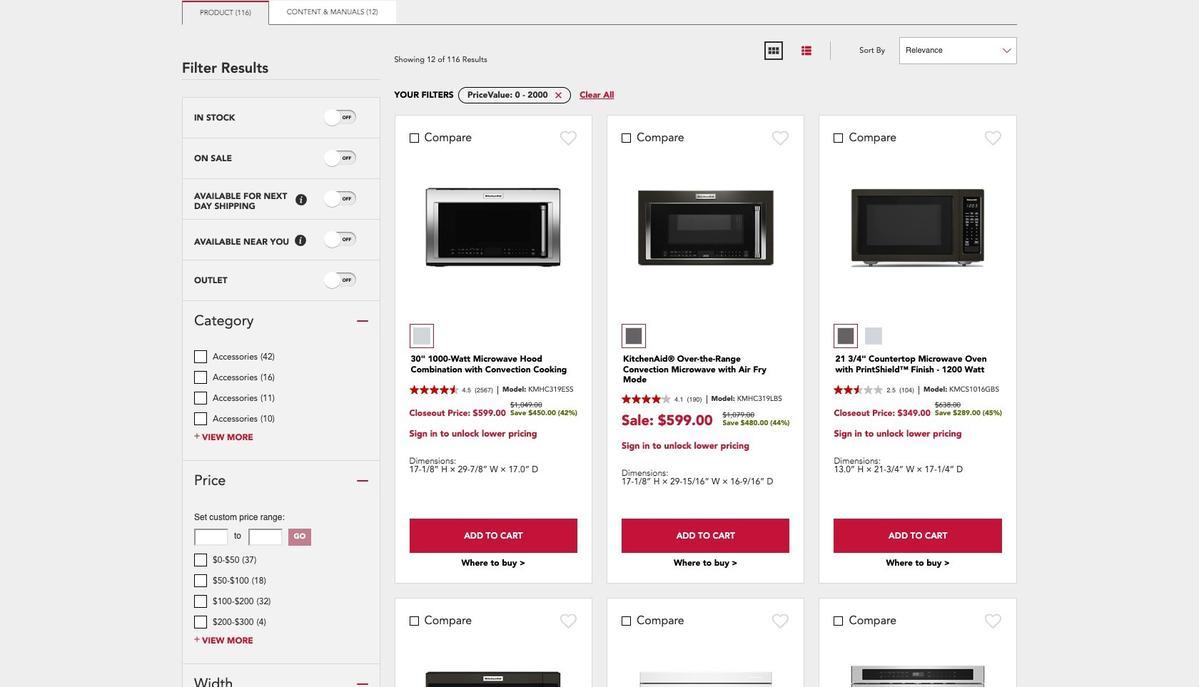 Task type: locate. For each thing, give the bounding box(es) containing it.
1 vertical spatial tooltip
[[295, 235, 306, 247]]

0 vertical spatial tooltip
[[295, 195, 307, 206]]

kitchenaid® multifunction over-the-range oven with flush built-in design image
[[634, 666, 777, 687]]

tooltip
[[295, 195, 307, 206], [295, 235, 306, 247]]

0 horizontal spatial black stainless steel with printshield™ finish image
[[625, 328, 642, 345]]

plus image
[[194, 432, 200, 441], [194, 635, 200, 644]]

2 tooltip from the top
[[295, 235, 306, 247]]

add to wish list image
[[560, 130, 578, 146], [985, 130, 1002, 146], [560, 613, 578, 629], [773, 613, 790, 629], [985, 613, 1002, 629]]

add to wish list image for the 30" 1000-watt microwave hood combination image
[[560, 613, 578, 629]]

tooltip left available for next day shipping filter is off switch
[[295, 195, 307, 206]]

plus image for price image
[[194, 635, 200, 644]]

category image
[[357, 315, 368, 327]]

price image
[[357, 475, 368, 487]]

1 vertical spatial plus image
[[194, 635, 200, 644]]

black stainless steel with printshield™ finish image
[[625, 328, 642, 345], [838, 328, 855, 345]]

add to wish list image for '30" 1000-watt microwave hood combination with convection cooking' image on the left top
[[560, 130, 578, 146]]

stainless steel image
[[413, 328, 430, 345]]

1 tooltip from the top
[[295, 195, 307, 206]]

1 horizontal spatial black stainless steel with printshield™ finish image
[[838, 328, 855, 345]]

tab list
[[182, 1, 1017, 25]]

2 black stainless steel with printshield™ finish image from the left
[[838, 328, 855, 345]]

24" under-counter microwave oven drawer image
[[847, 662, 990, 687]]

30" 1000-watt microwave hood combination with convection cooking image
[[422, 185, 565, 272]]

0 vertical spatial plus image
[[194, 432, 200, 441]]

1 black stainless steel with printshield™ finish image from the left
[[625, 328, 642, 345]]

tooltip for available for next day shipping element
[[295, 195, 307, 206]]

in stock filter is off switch
[[342, 114, 351, 122]]

product list view image
[[800, 44, 813, 57]]

remove [* to 2000] filter image
[[555, 92, 562, 98]]

add to wish list image
[[773, 130, 790, 146]]

2 plus image from the top
[[194, 635, 200, 644]]

tooltip left available near you filter is off switch
[[295, 235, 306, 247]]

1 plus image from the top
[[194, 432, 200, 441]]

plus image for 'category' icon
[[194, 432, 200, 441]]



Task type: vqa. For each thing, say whether or not it's contained in the screenshot.
the topmost the
no



Task type: describe. For each thing, give the bounding box(es) containing it.
30" 1000-watt microwave hood combination image
[[422, 668, 565, 687]]

outlet filter is off switch
[[342, 277, 351, 284]]

stainless steel image
[[865, 328, 883, 345]]

add to wish list image for kitchenaid® multifunction over-the-range oven with flush built-in design image on the bottom right of the page
[[773, 613, 790, 629]]

available near you element
[[194, 237, 289, 247]]

kitchenaid® over-the-range convection microwave with air fry mode image
[[634, 187, 777, 269]]

available for next day shipping filter is off switch
[[342, 196, 351, 203]]

21 3/4" countertop microwave oven with printshield™ finish - 1200 watt image
[[847, 184, 990, 272]]

width image
[[357, 679, 368, 687]]

available for next day shipping element
[[194, 191, 290, 212]]

add to wish list image for 21 3/4" countertop microwave oven with printshield™ finish - 1200 watt image
[[985, 130, 1002, 146]]

Range To text field
[[248, 529, 283, 546]]

add to wish list image for "24" under-counter microwave oven drawer" image
[[985, 613, 1002, 629]]

tooltip for available near you element
[[295, 235, 306, 247]]

on sale filter is off switch
[[342, 155, 351, 162]]

Range From text field
[[194, 529, 228, 546]]

available near you filter is off switch
[[342, 236, 351, 244]]



